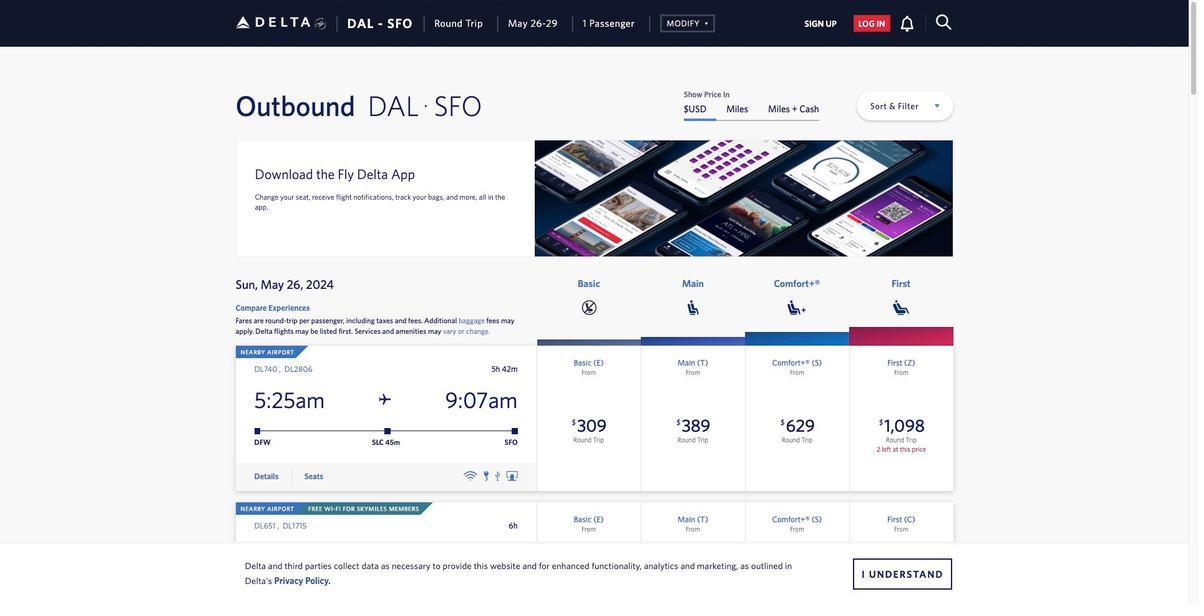 Task type: vqa. For each thing, say whether or not it's contained in the screenshot.
Show Price In element
yes



Task type: describe. For each thing, give the bounding box(es) containing it.
delta air lines image
[[236, 3, 310, 42]]

advsearchtriangle image
[[700, 17, 708, 28]]

usb power image
[[495, 471, 500, 481]]

first image
[[893, 300, 909, 315]]

personal entertainment image
[[507, 471, 518, 481]]

main image
[[687, 300, 699, 315]]

wi fi image
[[464, 471, 477, 481]]



Task type: locate. For each thing, give the bounding box(es) containing it.
1 vertical spatial plane image
[[376, 550, 387, 563]]

basic image
[[581, 300, 597, 315]]

110v ac power image
[[484, 471, 489, 481]]

skyteam image
[[314, 4, 326, 43]]

banner image image
[[535, 140, 953, 257]]

main content
[[684, 90, 819, 121]]

0 vertical spatial plane image
[[379, 394, 391, 406]]

plane image
[[379, 394, 391, 406], [376, 550, 387, 563]]

show price in element
[[684, 90, 819, 99]]

comfort+&#174; image
[[788, 300, 806, 315]]



